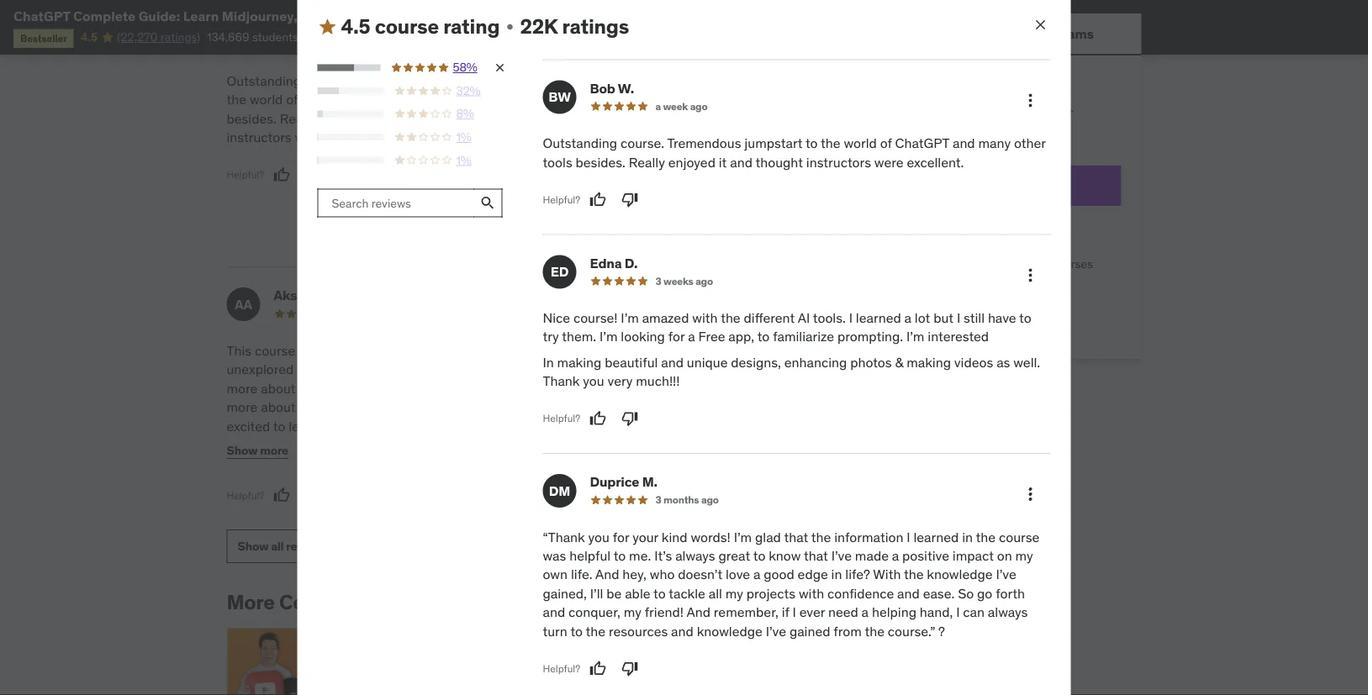 Task type: locate. For each thing, give the bounding box(es) containing it.
1 vertical spatial enjoyed
[[669, 154, 716, 171]]

1 vertical spatial love
[[726, 567, 751, 584]]

1 vertical spatial amazed
[[642, 310, 689, 327]]

1 horizontal spatial still
[[964, 310, 985, 327]]

1 vertical spatial all
[[271, 540, 284, 555]]

0 vertical spatial them.
[[775, 91, 810, 109]]

1 horizontal spatial was
[[543, 548, 566, 565]]

like
[[769, 380, 790, 398], [326, 456, 347, 473]]

much!!! inside nice course! i'm amazed with the different ai tools. i learned a lot but i still have to try them.  i'm looking for a free app, to familiarize prompting. i'm interested in making beautiful and unique designs, enhancing photos & making videos as well. thank you very much!!!
[[636, 373, 680, 390]]

about
[[553, 361, 588, 379], [261, 380, 296, 398], [261, 399, 296, 416]]

with for nice course! i'm amazed with the different ai tools. i learned a lot but i still have to try them.  i'm looking for a free app, to familiarize prompting. i'm interested in making beautiful and unique designs, enhancing photos & making videos as well. thank you very much!!!
[[693, 310, 718, 327]]

with up ever
[[799, 586, 825, 603]]

1 vertical spatial world
[[844, 135, 877, 152]]

or
[[981, 227, 992, 242]]

2 horizontal spatial learned
[[914, 529, 959, 546]]

in right one
[[401, 456, 412, 473]]

week up in making beautiful and unique designs, enhancing photos & making videos as well. thank you very much!!!
[[663, 100, 688, 113]]

and up be at the left of the page
[[596, 567, 620, 584]]

app, up in making beautiful and unique designs, enhancing photos & making videos as well. thank you very much!!!
[[664, 110, 690, 127]]

1 horizontal spatial know
[[769, 548, 801, 565]]

but inside nice course! i'm amazed with the different ai tools. i learned a lot but i still have to try them.  i'm looking for a free app, to familiarize prompting. i'm interested in making beautiful and unique designs, enhancing photos & making videos as well. thank you very much!!!
[[934, 310, 954, 327]]

bob for nice course! i'm amazed with the different ai tools. i learned a lot but i still have to try them. i'm looking for a free app, to familiarize prompting. i'm interested
[[274, 17, 299, 35]]

ago
[[374, 38, 392, 51], [690, 100, 708, 113], [696, 275, 713, 288], [687, 308, 705, 321], [702, 494, 719, 507]]

unique up mark review by bob w. as helpful image
[[560, 148, 601, 165]]

on
[[583, 343, 598, 360], [998, 548, 1013, 565]]

really for nice course! i'm amazed with the different ai tools. i learned a lot but i still have to try them.  i'm looking for a free app, to familiarize prompting. i'm interested
[[629, 154, 665, 171]]

1 1% button from the top
[[318, 129, 507, 146]]

so
[[535, 343, 551, 360], [958, 586, 974, 603]]

but inside nice course! i'm amazed with the different ai tools. i learned a lot but i still have to try them. i'm looking for a free app, to familiarize prompting. i'm interested
[[655, 91, 675, 109]]

them. inside nice course! i'm amazed with the different ai tools. i learned a lot but i still have to try them.  i'm looking for a free app, to familiarize prompting. i'm interested in making beautiful and unique designs, enhancing photos & making videos as well. thank you very much!!!
[[562, 329, 597, 346]]

looking inside nice course! i'm amazed with the different ai tools. i learned a lot but i still have to try them. i'm looking for a free app, to familiarize prompting. i'm interested
[[556, 110, 600, 127]]

besides. up mark review by bob w. as helpful icon on the left top of the page
[[227, 110, 277, 127]]

0 horizontal spatial free
[[634, 110, 660, 127]]

1 vertical spatial knowledge
[[697, 623, 763, 641]]

nice inside nice course! i'm amazed with the different ai tools. i learned a lot but i still have to try them. i'm looking for a free app, to familiarize prompting. i'm interested
[[535, 73, 562, 90]]

amazed for nice course! i'm amazed with the different ai tools. i learned a lot but i still have to try them. i'm looking for a free app, to familiarize prompting. i'm interested
[[634, 73, 681, 90]]

25,000+ down teams
[[903, 256, 949, 272]]

?
[[939, 623, 946, 641]]

have right lms
[[988, 310, 1017, 327]]

really for nice course! i'm amazed with the different ai tools. i learned a lot but i still have to try them. i'm looking for a free app, to familiarize prompting. i'm interested
[[280, 110, 316, 127]]

looking up mark review by bob w. as helpful image
[[556, 110, 600, 127]]

a. right ajaay
[[618, 288, 631, 305]]

0 horizontal spatial on
[[583, 343, 598, 360]]

0 vertical spatial interested
[[625, 129, 686, 146]]

this up udemy
[[945, 103, 965, 118]]

1 day from the left
[[549, 380, 570, 398]]

a week ago
[[339, 38, 392, 51], [656, 100, 708, 113]]

w. down ratings
[[618, 80, 634, 97]]

week for nice course! i'm amazed with the different ai tools. i learned a lot but i still have to try them.  i'm looking for a free app, to familiarize prompting. i'm interested
[[663, 100, 688, 113]]

how
[[665, 361, 690, 379]]

tools. inside nice course! i'm amazed with the different ai tools. i learned a lot but i still have to try them.  i'm looking for a free app, to familiarize prompting. i'm interested in making beautiful and unique designs, enhancing photos & making videos as well. thank you very much!!!
[[813, 310, 846, 327]]

tools. for nice course! i'm amazed with the different ai tools. i learned a lot but i still have to try them. i'm looking for a free app, to familiarize prompting. i'm interested
[[535, 91, 567, 109]]

tremendous
[[351, 73, 425, 90], [668, 135, 742, 152]]

unique inside nice course! i'm amazed with the different ai tools. i learned a lot but i still have to try them.  i'm looking for a free app, to familiarize prompting. i'm interested in making beautiful and unique designs, enhancing photos & making videos as well. thank you very much!!!
[[687, 354, 728, 372]]

1 vertical spatial thank
[[543, 373, 580, 390]]

designs, inside in making beautiful and unique designs, enhancing photos & making videos as well. thank you very much!!!
[[605, 148, 655, 165]]

instructors
[[227, 129, 292, 146], [807, 154, 872, 171]]

free
[[634, 110, 660, 127], [699, 329, 726, 346]]

still down fresh
[[964, 310, 985, 327]]

32%
[[456, 83, 481, 99]]

ago up 58% button
[[374, 38, 392, 51]]

& inside nice course! i'm amazed with the different ai tools. i learned a lot but i still have to try them.  i'm looking for a free app, to familiarize prompting. i'm interested in making beautiful and unique designs, enhancing photos & making videos as well. thank you very much!!!
[[896, 354, 904, 372]]

0 vertical spatial about
[[553, 361, 588, 379]]

0 vertical spatial enjoyed
[[319, 110, 367, 127]]

ed
[[542, 26, 561, 43], [551, 263, 569, 281]]

tools. inside nice course! i'm amazed with the different ai tools. i learned a lot but i still have to try them. i'm looking for a free app, to familiarize prompting. i'm interested
[[535, 91, 567, 109]]

1 horizontal spatial course.
[[621, 135, 665, 152]]

free up implement
[[699, 329, 726, 346]]

ajaay a.
[[582, 288, 631, 305]]

lms
[[952, 316, 976, 332]]

be
[[607, 586, 622, 603]]

1 vertical spatial instructors
[[807, 154, 872, 171]]

and down tackle
[[687, 604, 711, 622]]

life?
[[846, 567, 871, 584]]

1 vertical spatial tools
[[543, 154, 573, 171]]

really up mark review by bob w. as helpful icon on the left top of the page
[[280, 110, 316, 127]]

tools
[[455, 91, 484, 109], [543, 154, 573, 171], [606, 361, 636, 379]]

ago for the mark review by duprice m. as unhelpful icon
[[702, 494, 719, 507]]

0 horizontal spatial was
[[299, 343, 322, 360]]

but up in making beautiful and unique designs, enhancing photos & making videos as well. thank you very much!!!
[[655, 91, 675, 109]]

edna up ajaay a.
[[590, 255, 622, 272]]

it down nice course! i'm amazed with the different ai tools. i learned a lot but i still have to try them. i'm looking for a free app, to familiarize prompting. i'm interested
[[719, 154, 727, 171]]

1 aa from the left
[[235, 296, 252, 313]]

0 horizontal spatial aa
[[235, 296, 252, 313]]

known
[[324, 380, 364, 398]]

0 vertical spatial always
[[676, 548, 716, 565]]

0 vertical spatial nice
[[535, 73, 562, 90]]

nice inside nice course! i'm amazed with the different ai tools. i learned a lot but i still have to try them.  i'm looking for a free app, to familiarize prompting. i'm interested in making beautiful and unique designs, enhancing photos & making videos as well. thank you very much!!!
[[543, 310, 570, 327]]

0 horizontal spatial designs,
[[605, 148, 655, 165]]

bob left medium icon
[[274, 17, 299, 35]]

bob
[[274, 17, 299, 35], [590, 80, 616, 97]]

for inside subscribe to this course and 25,000+ top‑rated udemy courses for your organization.
[[1013, 120, 1028, 135]]

1 horizontal spatial free
[[699, 329, 726, 346]]

amazed inside nice course! i'm amazed with the different ai tools. i learned a lot but i still have to try them.  i'm looking for a free app, to familiarize prompting. i'm interested in making beautiful and unique designs, enhancing photos & making videos as well. thank you very much!!!
[[642, 310, 689, 327]]

like down their
[[326, 456, 347, 473]]

1 horizontal spatial thank
[[671, 167, 708, 184]]

was up own
[[543, 548, 566, 565]]

learned up the positive
[[914, 529, 959, 546]]

for down additional actions for review by bob w. icon
[[1013, 120, 1028, 135]]

3 weeks ago
[[656, 275, 713, 288], [647, 308, 705, 321]]

udemy
[[929, 120, 966, 135]]

week down 4
[[347, 38, 372, 51]]

thank down nice course! i'm amazed with the different ai tools. i learned a lot but i still have to try them. i'm looking for a free app, to familiarize prompting. i'm interested
[[671, 167, 708, 184]]

different inside nice course! i'm amazed with the different ai tools. i learned a lot but i still have to try them.  i'm looking for a free app, to familiarize prompting. i'm interested in making beautiful and unique designs, enhancing photos & making videos as well. thank you very much!!!
[[744, 310, 795, 327]]

mark review by bob w. as unhelpful image
[[622, 192, 639, 208]]

ago up in making beautiful and unique designs, enhancing photos & making videos as well. thank you very much!!!
[[690, 100, 708, 113]]

to inside subscribe to this course and 25,000+ top‑rated udemy courses for your organization.
[[932, 103, 942, 118]]

teams
[[923, 227, 956, 242]]

enjoyed
[[319, 110, 367, 127], [669, 154, 716, 171]]

3 down m.
[[656, 494, 662, 507]]

1 vertical spatial bob w.
[[590, 80, 634, 97]]

much
[[443, 361, 476, 379]]

lot up this.
[[535, 361, 550, 379]]

learned inside nice course! i'm amazed with the different ai tools. i learned a lot but i still have to try them.  i'm looking for a free app, to familiarize prompting. i'm interested in making beautiful and unique designs, enhancing photos & making videos as well. thank you very much!!!
[[856, 310, 902, 327]]

show more button left mark review by bob w. as unhelpful icon
[[535, 165, 596, 198]]

additional actions for review by bob w. image
[[1021, 91, 1041, 111]]

1 vertical spatial looking
[[621, 329, 665, 346]]

prompting. for nice course! i'm amazed with the different ai tools. i learned a lot but i still have to try them.  i'm looking for a free app, to familiarize prompting. i'm interested in making beautiful and unique designs, enhancing photos & making videos as well. thank you very much!!!
[[838, 329, 904, 346]]

organization.
[[876, 136, 944, 151]]

but right sso on the right of the page
[[934, 310, 954, 327]]

fresh
[[952, 256, 979, 272]]

other for nice course! i'm amazed with the different ai tools. i learned a lot but i still have to try them.  i'm looking for a free app, to familiarize prompting. i'm interested
[[1015, 135, 1046, 152]]

about inside "so glad on taking part in this course,learnt a lot about ai tools and how to implement all this in day to day life.will love to learn more like this."
[[553, 361, 588, 379]]

learn down implement
[[702, 380, 732, 398]]

xsmall image left for
[[876, 226, 890, 243]]

besides. for nice course! i'm amazed with the different ai tools. i learned a lot but i still have to try them.  i'm looking for a free app, to familiarize prompting. i'm interested
[[576, 154, 626, 171]]

world down top‑rated
[[844, 135, 877, 152]]

into
[[455, 343, 478, 360]]

this right implement
[[792, 361, 815, 379]]

designs, up mark review by bob w. as unhelpful icon
[[605, 148, 655, 165]]

course inside the "thank you for your kind words! i'm glad that the information i learned in the course was helpful to me. it's always great to know that i've made a positive impact on my own life. and hey, who doesn't love a good edge in life? with the knowledge i've gained, i'll be able to tackle all my projects with confidence and ease. so go forth and conquer, my friend! and remember, if i ever need a helping hand, i can always turn to the resources and knowledge i've gained from the course." ?
[[999, 529, 1040, 546]]

i right sso on the right of the page
[[957, 310, 961, 327]]

0 vertical spatial bob w.
[[274, 17, 318, 35]]

world for nice course! i'm amazed with the different ai tools. i learned a lot but i still have to try them.  i'm looking for a free app, to familiarize prompting. i'm interested
[[844, 135, 877, 152]]

lot left lms
[[915, 310, 931, 327]]

lot inside nice course! i'm amazed with the different ai tools. i learned a lot but i still have to try them.  i'm looking for a free app, to familiarize prompting. i'm interested in making beautiful and unique designs, enhancing photos & making videos as well. thank you very much!!!
[[915, 310, 931, 327]]

0 vertical spatial course!
[[565, 73, 610, 90]]

more down the unexplored at the bottom left of page
[[227, 380, 258, 398]]

more down implement
[[735, 380, 766, 398]]

1 vertical spatial learned
[[856, 310, 902, 327]]

enhancing inside nice course! i'm amazed with the different ai tools. i learned a lot but i still have to try them.  i'm looking for a free app, to familiarize prompting. i'm interested in making beautiful and unique designs, enhancing photos & making videos as well. thank you very much!!!
[[785, 354, 847, 372]]

but
[[655, 91, 675, 109], [934, 310, 954, 327]]

tools. for nice course! i'm amazed with the different ai tools. i learned a lot but i still have to try them.  i'm looking for a free app, to familiarize prompting. i'm interested in making beautiful and unique designs, enhancing photos & making videos as well. thank you very much!!!
[[813, 310, 846, 327]]

1 horizontal spatial other
[[1015, 135, 1046, 152]]

0 vertical spatial familiarize
[[708, 110, 769, 127]]

tools for nice course! i'm amazed with the different ai tools. i learned a lot but i still have to try them. i'm looking for a free app, to familiarize prompting. i'm interested
[[455, 91, 484, 109]]

4.5 for 4.5
[[81, 29, 98, 45]]

videos inside in making beautiful and unique designs, enhancing photos & making videos as well. thank you very much!!!
[[582, 167, 621, 184]]

1 vertical spatial about
[[261, 380, 296, 398]]

this
[[227, 343, 252, 360]]

world up few
[[297, 361, 330, 379]]

all
[[776, 361, 789, 379], [271, 540, 284, 555], [709, 586, 723, 603]]

ago up the course,learnt
[[696, 275, 713, 288]]

lot inside nice course! i'm amazed with the different ai tools. i learned a lot but i still have to try them. i'm looking for a free app, to familiarize prompting. i'm interested
[[636, 91, 652, 109]]

1 vertical spatial try
[[543, 329, 559, 346]]

free for nice course! i'm amazed with the different ai tools. i learned a lot but i still have to try them.  i'm looking for a free app, to familiarize prompting. i'm interested in making beautiful and unique designs, enhancing photos & making videos as well. thank you very much!!!
[[699, 329, 726, 346]]

bw down 22k ratings at the top of the page
[[549, 89, 571, 106]]

more down show all reviews button
[[227, 590, 275, 616]]

show more button for ed
[[535, 165, 596, 198]]

learned inside nice course! i'm amazed with the different ai tools. i learned a lot but i still have to try them. i'm looking for a free app, to familiarize prompting. i'm interested
[[578, 91, 623, 109]]

submit search image
[[480, 195, 496, 212]]

show more
[[535, 174, 596, 189], [227, 444, 288, 459]]

lot
[[636, 91, 652, 109], [915, 310, 931, 327], [535, 361, 550, 379], [479, 380, 494, 398], [421, 418, 436, 435]]

with up in making beautiful and unique designs, enhancing photos & making videos as well. thank you very much!!!
[[684, 73, 710, 90]]

w.
[[302, 17, 318, 35], [618, 80, 634, 97]]

0 horizontal spatial have
[[710, 91, 738, 109]]

nice for nice course! i'm amazed with the different ai tools. i learned a lot but i still have to try them.  i'm looking for a free app, to familiarize prompting. i'm interested in making beautiful and unique designs, enhancing photos & making videos as well. thank you very much!!!
[[543, 310, 570, 327]]

many
[[384, 91, 417, 109], [979, 135, 1011, 152]]

with
[[684, 73, 710, 90], [693, 310, 718, 327], [799, 586, 825, 603]]

1 vertical spatial learn
[[289, 418, 319, 435]]

134,669 students
[[207, 29, 299, 45]]

1 vertical spatial as
[[997, 354, 1011, 372]]

enhancing down nice course! i'm amazed with the different ai tools. i learned a lot but i still have to try them. i'm looking for a free app, to familiarize prompting. i'm interested
[[658, 148, 721, 165]]

1 horizontal spatial a.
[[618, 288, 631, 305]]

ai inside nice course! i'm amazed with the different ai tools. i learned a lot but i still have to try them. i'm looking for a free app, to familiarize prompting. i'm interested
[[790, 73, 802, 90]]

1 vertical spatial have
[[988, 310, 1017, 327]]

1 horizontal spatial very
[[736, 167, 761, 184]]

try inside nice course! i'm amazed with the different ai tools. i learned a lot but i still have to try them.  i'm looking for a free app, to familiarize prompting. i'm interested in making beautiful and unique designs, enhancing photos & making videos as well. thank you very much!!!
[[543, 329, 559, 346]]

2 day from the left
[[588, 380, 610, 398]]

prompting. inside nice course! i'm amazed with the different ai tools. i learned a lot but i still have to try them.  i'm looking for a free app, to familiarize prompting. i'm interested in making beautiful and unique designs, enhancing photos & making videos as well. thank you very much!!!
[[838, 329, 904, 346]]

0 vertical spatial show
[[535, 174, 566, 189]]

a week ago for nice course! i'm amazed with the different ai tools. i learned a lot but i still have to try them.  i'm looking for a free app, to familiarize prompting. i'm interested
[[656, 100, 708, 113]]

1 horizontal spatial show more
[[535, 174, 596, 189]]

still inside nice course! i'm amazed with the different ai tools. i learned a lot but i still have to try them.  i'm looking for a free app, to familiarize prompting. i'm interested in making beautiful and unique designs, enhancing photos & making videos as well. thank you very much!!!
[[964, 310, 985, 327]]

many for nice course! i'm amazed with the different ai tools. i learned a lot but i still have to try them. i'm looking for a free app, to familiarize prompting. i'm interested
[[384, 91, 417, 109]]

besides. up mark review by bob w. as helpful image
[[576, 154, 626, 171]]

nice for nice course! i'm amazed with the different ai tools. i learned a lot but i still have to try them. i'm looking for a free app, to familiarize prompting. i'm interested
[[535, 73, 562, 90]]

0 horizontal spatial enhancing
[[658, 148, 721, 165]]

1 vertical spatial really
[[629, 154, 665, 171]]

1 horizontal spatial instructors
[[807, 154, 872, 171]]

show more button for aa
[[227, 435, 288, 468]]

and inside subscribe to this course and 25,000+ top‑rated udemy courses for your organization.
[[1006, 103, 1025, 118]]

with inside nice course! i'm amazed with the different ai tools. i learned a lot but i still have to try them. i'm looking for a free app, to familiarize prompting. i'm interested
[[684, 73, 710, 90]]

3 right ajaay a.
[[656, 275, 662, 288]]

interested right sso on the right of the page
[[928, 329, 989, 346]]

show inside button
[[238, 540, 269, 555]]

excellent.
[[327, 129, 385, 146], [907, 154, 964, 171]]

for inside the "thank you for your kind words! i'm glad that the information i learned in the course was helpful to me. it's always great to know that i've made a positive impact on my own life. and hey, who doesn't love a good edge in life? with the knowledge i've gained, i'll be able to tackle all my projects with confidence and ease. so go forth and conquer, my friend! and remember, if i ever need a helping hand, i can always turn to the resources and knowledge i've gained from the course." ?
[[613, 529, 630, 546]]

mark review by duprice m. as unhelpful image
[[622, 661, 639, 678]]

photos inside in making beautiful and unique designs, enhancing photos & making videos as well. thank you very much!!!
[[724, 148, 765, 165]]

with for nice course! i'm amazed with the different ai tools. i learned a lot but i still have to try them. i'm looking for a free app, to familiarize prompting. i'm interested
[[684, 73, 710, 90]]

photos inside nice course! i'm amazed with the different ai tools. i learned a lot but i still have to try them.  i'm looking for a free app, to familiarize prompting. i'm interested in making beautiful and unique designs, enhancing photos & making videos as well. thank you very much!!!
[[851, 354, 892, 372]]

with inside nice course! i'm amazed with the different ai tools. i learned a lot but i still have to try them.  i'm looking for a free app, to familiarize prompting. i'm interested in making beautiful and unique designs, enhancing photos & making videos as well. thank you very much!!!
[[693, 310, 718, 327]]

designs,
[[605, 148, 655, 165], [731, 354, 781, 372]]

0 vertical spatial my
[[1016, 548, 1034, 565]]

thank
[[671, 167, 708, 184], [543, 373, 580, 390]]

this.
[[535, 399, 560, 416]]

looking
[[556, 110, 600, 127], [621, 329, 665, 346]]

top‑rated
[[876, 120, 926, 135]]

0 vertical spatial instructors
[[227, 129, 292, 146]]

designs, inside nice course! i'm amazed with the different ai tools. i learned a lot but i still have to try them.  i'm looking for a free app, to familiarize prompting. i'm interested in making beautiful and unique designs, enhancing photos & making videos as well. thank you very much!!!
[[731, 354, 781, 372]]

by
[[361, 590, 384, 616]]

interested inside nice course! i'm amazed with the different ai tools. i learned a lot but i still have to try them.  i'm looking for a free app, to familiarize prompting. i'm interested in making beautiful and unique designs, enhancing photos & making videos as well. thank you very much!!!
[[928, 329, 989, 346]]

course! for nice course! i'm amazed with the different ai tools. i learned a lot but i still have to try them.  i'm looking for a free app, to familiarize prompting. i'm interested in making beautiful and unique designs, enhancing photos & making videos as well. thank you very much!!!
[[574, 310, 618, 327]]

love inside "so glad on taking part in this course,learnt a lot about ai tools and how to implement all this in day to day life.will love to learn more like this."
[[659, 380, 683, 398]]

was inside "this course was an eye opener for me into the unexplored world of ai. got to know much more about few known ai platforms and a lot more about unknown ones. was really super excited to learn the existence of lot of ai platforms and their implications. looking forward to more like this one in future."
[[299, 343, 322, 360]]

0 vertical spatial free
[[634, 110, 660, 127]]

well. down integrations
[[1014, 354, 1041, 372]]

1 vertical spatial still
[[964, 310, 985, 327]]

weeks for a.
[[655, 308, 685, 321]]

many for nice course! i'm amazed with the different ai tools. i learned a lot but i still have to try them.  i'm looking for a free app, to familiarize prompting. i'm interested
[[979, 135, 1011, 152]]

you up mark review by edna d. as helpful image
[[583, 373, 605, 390]]

looking inside nice course! i'm amazed with the different ai tools. i learned a lot but i still have to try them.  i'm looking for a free app, to familiarize prompting. i'm interested in making beautiful and unique designs, enhancing photos & making videos as well. thank you very much!!!
[[621, 329, 665, 346]]

course up 58% button
[[375, 14, 439, 40]]

bob w.
[[274, 17, 318, 35], [590, 80, 634, 97]]

"thank you for your kind words! i'm glad that the information i learned in the course was helpful to me. it's always great to know that i've made a positive impact on my own life. and hey, who doesn't love a good edge in life? with the knowledge i've gained, i'll be able to tackle all my projects with confidence and ease. so go forth and conquer, my friend! and remember, if i ever need a helping hand, i can always turn to the resources and knowledge i've gained from the course." ?
[[543, 529, 1040, 641]]

4.5 right medium icon
[[341, 14, 371, 40]]

familiarize
[[708, 110, 769, 127], [773, 329, 835, 346]]

4.5 for 4.5 course rating
[[341, 14, 371, 40]]

thought for nice course! i'm amazed with the different ai tools. i learned a lot but i still have to try them.  i'm looking for a free app, to familiarize prompting. i'm interested
[[756, 154, 803, 171]]

amazed inside nice course! i'm amazed with the different ai tools. i learned a lot but i still have to try them. i'm looking for a free app, to familiarize prompting. i'm interested
[[634, 73, 681, 90]]

0 vertical spatial 1% button
[[318, 129, 507, 146]]

0 horizontal spatial platforms
[[227, 437, 284, 454]]

xsmall image
[[493, 61, 507, 75], [876, 226, 890, 243]]

mark review by akshaay a. as helpful image
[[274, 488, 290, 505]]

bob w. down ratings
[[590, 80, 634, 97]]

hey,
[[623, 567, 647, 584]]

free for nice course! i'm amazed with the different ai tools. i learned a lot but i still have to try them. i'm looking for a free app, to familiarize prompting. i'm interested
[[634, 110, 660, 127]]

additional actions for review by duprice m. image
[[1021, 485, 1041, 505]]

this course was an eye opener for me into the unexplored world of ai. got to know much more about few known ai platforms and a lot more about unknown ones. was really super excited to learn the existence of lot of ai platforms and their implications. looking forward to more like this one in future.
[[227, 343, 501, 473]]

0 vertical spatial besides.
[[227, 110, 277, 127]]

0 vertical spatial in
[[686, 129, 697, 146]]

2 vertical spatial about
[[261, 399, 296, 416]]

more inside "so glad on taking part in this course,learnt a lot about ai tools and how to implement all this in day to day life.will love to learn more like this."
[[735, 380, 766, 398]]

1 vertical spatial prompting.
[[838, 329, 904, 346]]

medium image
[[318, 17, 338, 38]]

beautiful
[[748, 129, 801, 146], [605, 354, 658, 372]]

0 vertical spatial still
[[685, 91, 706, 109]]

tools for nice course! i'm amazed with the different ai tools. i learned a lot but i still have to try them.  i'm looking for a free app, to familiarize prompting. i'm interested
[[543, 154, 573, 171]]

edge
[[798, 567, 828, 584]]

0 horizontal spatial day
[[549, 380, 570, 398]]

1% for 2nd 1% button from the top of the page
[[456, 153, 472, 168]]

try for nice course! i'm amazed with the different ai tools. i learned a lot but i still have to try them. i'm looking for a free app, to familiarize prompting. i'm interested
[[756, 91, 772, 109]]

0 horizontal spatial beautiful
[[605, 354, 658, 372]]

0 vertical spatial your
[[1031, 120, 1053, 135]]

learned for nice course! i'm amazed with the different ai tools. i learned a lot but i still have to try them.  i'm looking for a free app, to familiarize prompting. i'm interested in making beautiful and unique designs, enhancing photos & making videos as well. thank you very much!!!
[[856, 310, 902, 327]]

duprice m.
[[590, 474, 658, 491]]

tools inside "so glad on taking part in this course,learnt a lot about ai tools and how to implement all this in day to day life.will love to learn more like this."
[[606, 361, 636, 379]]

1 horizontal spatial looking
[[621, 329, 665, 346]]

xsmall image
[[503, 21, 517, 34], [876, 316, 890, 332]]

as inside in making beautiful and unique designs, enhancing photos & making videos as well. thank you very much!!!
[[625, 167, 638, 184]]

0 horizontal spatial a.
[[329, 288, 341, 305]]

1 horizontal spatial enjoyed
[[669, 154, 716, 171]]

25,000+ inside subscribe to this course and 25,000+ top‑rated udemy courses for your organization.
[[1028, 103, 1074, 118]]

1 vertical spatial interested
[[928, 329, 989, 346]]

mark review by edna d. as unhelpful image
[[622, 411, 639, 428]]

the inside nice course! i'm amazed with the different ai tools. i learned a lot but i still have to try them. i'm looking for a free app, to familiarize prompting. i'm interested
[[713, 73, 733, 90]]

amazed
[[634, 73, 681, 90], [642, 310, 689, 327]]

aa for akshaay
[[235, 296, 252, 313]]

0 vertical spatial w.
[[302, 17, 318, 35]]

for right part
[[669, 329, 685, 346]]

well. inside in making beautiful and unique designs, enhancing photos & making videos as well. thank you very much!!!
[[642, 167, 668, 184]]

&
[[371, 7, 380, 24], [769, 148, 777, 165], [982, 256, 989, 272], [896, 354, 904, 372]]

show all reviews button
[[227, 531, 339, 564]]

0 horizontal spatial tools.
[[535, 91, 567, 109]]

free inside nice course! i'm amazed with the different ai tools. i learned a lot but i still have to try them. i'm looking for a free app, to familiarize prompting. i'm interested
[[634, 110, 660, 127]]

2 a. from the left
[[618, 288, 631, 305]]

0 vertical spatial learn
[[702, 380, 732, 398]]

free inside nice course! i'm amazed with the different ai tools. i learned a lot but i still have to try them.  i'm looking for a free app, to familiarize prompting. i'm interested in making beautiful and unique designs, enhancing photos & making videos as well. thank you very much!!!
[[699, 329, 726, 346]]

enhancing inside in making beautiful and unique designs, enhancing photos & making videos as well. thank you very much!!!
[[658, 148, 721, 165]]

0 vertical spatial beautiful
[[748, 129, 801, 146]]

course left additional actions for review by bob w. icon
[[967, 103, 1003, 118]]

58%
[[453, 60, 478, 75]]

w. for nice course! i'm amazed with the different ai tools. i learned a lot but i still have to try them. i'm looking for a free app, to familiarize prompting. i'm interested
[[302, 17, 318, 35]]

courses right udemy
[[969, 120, 1011, 135]]

0 horizontal spatial interested
[[625, 129, 686, 146]]

more up the "excited"
[[227, 399, 258, 416]]

love down "how"
[[659, 380, 683, 398]]

4.5
[[341, 14, 371, 40], [81, 29, 98, 45]]

1 horizontal spatial thought
[[756, 154, 803, 171]]

prompting.
[[535, 129, 600, 146], [838, 329, 904, 346]]

in inside in making beautiful and unique designs, enhancing photos & making videos as well. thank you very much!!!
[[686, 129, 697, 146]]

on inside "so glad on taking part in this course,learnt a lot about ai tools and how to implement all this in day to day life.will love to learn more like this."
[[583, 343, 598, 360]]

my down able on the bottom left of page
[[624, 604, 642, 622]]

aa up this
[[235, 296, 252, 313]]

looking for nice course! i'm amazed with the different ai tools. i learned a lot but i still have to try them.  i'm looking for a free app, to familiarize prompting. i'm interested in making beautiful and unique designs, enhancing photos & making videos as well. thank you very much!!!
[[621, 329, 665, 346]]

about up the "excited"
[[261, 399, 296, 416]]

1 horizontal spatial learn
[[702, 380, 732, 398]]

still up in making beautiful and unique designs, enhancing photos & making videos as well. thank you very much!!!
[[685, 91, 706, 109]]

ago for mark review by edna d. as unhelpful image
[[696, 275, 713, 288]]

know
[[408, 361, 440, 379], [769, 548, 801, 565]]

tackle
[[669, 586, 706, 603]]

0 horizontal spatial like
[[326, 456, 347, 473]]

learned for nice course! i'm amazed with the different ai tools. i learned a lot but i still have to try them. i'm looking for a free app, to familiarize prompting. i'm interested
[[578, 91, 623, 109]]

1 horizontal spatial many
[[979, 135, 1011, 152]]

1 horizontal spatial your
[[1031, 120, 1053, 135]]

about up this.
[[553, 361, 588, 379]]

1 horizontal spatial as
[[997, 354, 1011, 372]]

knowledge
[[927, 567, 993, 584], [697, 623, 763, 641]]

have for nice course! i'm amazed with the different ai tools. i learned a lot but i still have to try them. i'm looking for a free app, to familiarize prompting. i'm interested
[[710, 91, 738, 109]]

course! inside nice course! i'm amazed with the different ai tools. i learned a lot but i still have to try them.  i'm looking for a free app, to familiarize prompting. i'm interested in making beautiful and unique designs, enhancing photos & making videos as well. thank you very much!!!
[[574, 310, 618, 327]]

0 vertical spatial designs,
[[605, 148, 655, 165]]

got
[[367, 361, 389, 379]]

other left 8%
[[420, 91, 452, 109]]

it down 32% button in the top of the page
[[370, 110, 378, 127]]

1 horizontal spatial photos
[[851, 354, 892, 372]]

0 vertical spatial other
[[420, 91, 452, 109]]

this left one
[[350, 456, 372, 473]]

week
[[347, 38, 372, 51], [663, 100, 688, 113]]

for left me
[[413, 343, 429, 360]]

have
[[710, 91, 738, 109], [988, 310, 1017, 327]]

familiarize inside nice course! i'm amazed with the different ai tools. i learned a lot but i still have to try them. i'm looking for a free app, to familiarize prompting. i'm interested
[[708, 110, 769, 127]]

0 vertical spatial you
[[711, 167, 733, 184]]

outstanding up mark review by bob w. as helpful image
[[543, 135, 618, 152]]

1 vertical spatial on
[[998, 548, 1013, 565]]

0 horizontal spatial glad
[[554, 343, 580, 360]]

excellent. for nice course! i'm amazed with the different ai tools. i learned a lot but i still have to try them. i'm looking for a free app, to familiarize prompting. i'm interested
[[327, 129, 385, 146]]

mark review by ajaay a. as helpful image
[[581, 437, 598, 454]]

learn inside "so glad on taking part in this course,learnt a lot about ai tools and how to implement all this in day to day life.will love to learn more like this."
[[702, 380, 732, 398]]

unique right part
[[687, 354, 728, 372]]

knowledge down "impact"
[[927, 567, 993, 584]]

outstanding for nice course! i'm amazed with the different ai tools. i learned a lot but i still have to try them.  i'm looking for a free app, to familiarize prompting. i'm interested
[[543, 135, 618, 152]]

i've up forth
[[996, 567, 1017, 584]]

interested for nice course! i'm amazed with the different ai tools. i learned a lot but i still have to try them. i'm looking for a free app, to familiarize prompting. i'm interested
[[625, 129, 686, 146]]

videos up mark review by bob w. as helpful image
[[582, 167, 621, 184]]

1 1% from the top
[[456, 130, 472, 145]]

very
[[736, 167, 761, 184], [608, 373, 633, 390]]

platforms up was
[[382, 380, 440, 398]]

app, inside nice course! i'm amazed with the different ai tools. i learned a lot but i still have to try them. i'm looking for a free app, to familiarize prompting. i'm interested
[[664, 110, 690, 127]]

this inside subscribe to this course and 25,000+ top‑rated udemy courses for your organization.
[[945, 103, 965, 118]]

1 vertical spatial familiarize
[[773, 329, 835, 346]]

excellent. for nice course! i'm amazed with the different ai tools. i learned a lot but i still have to try them.  i'm looking for a free app, to familiarize prompting. i'm interested
[[907, 154, 964, 171]]

0 horizontal spatial many
[[384, 91, 417, 109]]

0 horizontal spatial a week ago
[[339, 38, 392, 51]]

for inside "this course was an eye opener for me into the unexplored world of ai. got to know much more about few known ai platforms and a lot more about unknown ones. was really super excited to learn the existence of lot of ai platforms and their implications. looking forward to more like this one in future."
[[413, 343, 429, 360]]

1 a. from the left
[[329, 288, 341, 305]]

nice
[[535, 73, 562, 90], [543, 310, 570, 327]]

ago right the months
[[702, 494, 719, 507]]

day
[[549, 380, 570, 398], [588, 380, 610, 398]]

1 vertical spatial 25,000+
[[903, 256, 949, 272]]

0 horizontal spatial learned
[[578, 91, 623, 109]]

familiarize inside nice course! i'm amazed with the different ai tools. i learned a lot but i still have to try them.  i'm looking for a free app, to familiarize prompting. i'm interested in making beautiful and unique designs, enhancing photos & making videos as well. thank you very much!!!
[[773, 329, 835, 346]]

bob for nice course! i'm amazed with the different ai tools. i learned a lot but i still have to try them.  i'm looking for a free app, to familiarize prompting. i'm interested
[[590, 80, 616, 97]]

excellent. down 8% button
[[327, 129, 385, 146]]

0 vertical spatial 1%
[[456, 130, 472, 145]]

xsmall image right 58%
[[493, 61, 507, 75]]

in inside "this course was an eye opener for me into the unexplored world of ai. got to know much more about few known ai platforms and a lot more about unknown ones. was really super excited to learn the existence of lot of ai platforms and their implications. looking forward to more like this one in future."
[[401, 456, 412, 473]]

months
[[664, 494, 700, 507]]

thought
[[407, 110, 454, 127], [756, 154, 803, 171]]

and inside nice course! i'm amazed with the different ai tools. i learned a lot but i still have to try them.  i'm looking for a free app, to familiarize prompting. i'm interested in making beautiful and unique designs, enhancing photos & making videos as well. thank you very much!!!
[[661, 354, 684, 372]]

have up in making beautiful and unique designs, enhancing photos & making videos as well. thank you very much!!!
[[710, 91, 738, 109]]

videos inside nice course! i'm amazed with the different ai tools. i learned a lot but i still have to try them.  i'm looking for a free app, to familiarize prompting. i'm interested in making beautiful and unique designs, enhancing photos & making videos as well. thank you very much!!!
[[955, 354, 994, 372]]

world for nice course! i'm amazed with the different ai tools. i learned a lot but i still have to try them. i'm looking for a free app, to familiarize prompting. i'm interested
[[250, 91, 283, 109]]

w. for nice course! i'm amazed with the different ai tools. i learned a lot but i still have to try them.  i'm looking for a free app, to familiarize prompting. i'm interested
[[618, 80, 634, 97]]

forth
[[996, 586, 1025, 603]]

1 vertical spatial tools.
[[813, 310, 846, 327]]

very inside nice course! i'm amazed with the different ai tools. i learned a lot but i still have to try them.  i'm looking for a free app, to familiarize prompting. i'm interested in making beautiful and unique designs, enhancing photos & making videos as well. thank you very much!!!
[[608, 373, 633, 390]]

app, for nice course! i'm amazed with the different ai tools. i learned a lot but i still have to try them. i'm looking for a free app, to familiarize prompting. i'm interested
[[664, 110, 690, 127]]

subscribe to this course and 25,000+ top‑rated udemy courses for your organization.
[[876, 103, 1074, 151]]

mark review by ajaay a. as unhelpful image
[[613, 437, 630, 454]]

1 horizontal spatial videos
[[955, 354, 994, 372]]

them. inside nice course! i'm amazed with the different ai tools. i learned a lot but i still have to try them. i'm looking for a free app, to familiarize prompting. i'm interested
[[775, 91, 810, 109]]

2 aa from the left
[[543, 296, 560, 313]]

like inside "so glad on taking part in this course,learnt a lot about ai tools and how to implement all this in day to day life.will love to learn more like this."
[[769, 380, 790, 398]]

them.
[[775, 91, 810, 109], [562, 329, 597, 346]]

2 vertical spatial learned
[[914, 529, 959, 546]]

lot up in making beautiful and unique designs, enhancing photos & making videos as well. thank you very much!!!
[[636, 91, 652, 109]]

on inside the "thank you for your kind words! i'm glad that the information i learned in the course was helpful to me. it's always great to know that i've made a positive impact on my own life. and hey, who doesn't love a good edge in life? with the knowledge i've gained, i'll be able to tackle all my projects with confidence and ease. so go forth and conquer, my friend! and remember, if i ever need a helping hand, i can always turn to the resources and knowledge i've gained from the course." ?
[[998, 548, 1013, 565]]

app, inside nice course! i'm amazed with the different ai tools. i learned a lot but i still have to try them.  i'm looking for a free app, to familiarize prompting. i'm interested in making beautiful and unique designs, enhancing photos & making videos as well. thank you very much!!!
[[729, 329, 755, 346]]

as
[[625, 167, 638, 184], [997, 354, 1011, 372]]

2 1% from the top
[[456, 153, 472, 168]]

this
[[945, 103, 965, 118], [684, 343, 706, 360], [792, 361, 815, 379], [350, 456, 372, 473]]

outstanding down "134,669 students"
[[227, 73, 301, 90]]

course! down ajaay
[[574, 310, 618, 327]]

eye
[[343, 343, 364, 360]]

course."
[[888, 623, 936, 641]]

0 horizontal spatial courses
[[969, 120, 1011, 135]]

learn down unknown
[[289, 418, 319, 435]]

0 vertical spatial weeks
[[664, 275, 694, 288]]

learned down ratings
[[578, 91, 623, 109]]

amazed up part
[[642, 310, 689, 327]]

close modal image
[[1033, 17, 1050, 34]]

midjourney,
[[222, 7, 298, 24]]

course! down ratings
[[565, 73, 610, 90]]

have for nice course! i'm amazed with the different ai tools. i learned a lot but i still have to try them.  i'm looking for a free app, to familiarize prompting. i'm interested in making beautiful and unique designs, enhancing photos & making videos as well. thank you very much!!!
[[988, 310, 1017, 327]]

amazed up in making beautiful and unique designs, enhancing photos & making videos as well. thank you very much!!!
[[634, 73, 681, 90]]

1 vertical spatial show more button
[[227, 435, 288, 468]]

0 vertical spatial enhancing
[[658, 148, 721, 165]]



Task type: vqa. For each thing, say whether or not it's contained in the screenshot.
'for' to the left
no



Task type: describe. For each thing, give the bounding box(es) containing it.
made
[[856, 548, 889, 565]]

me.
[[629, 548, 651, 565]]

1 horizontal spatial always
[[988, 604, 1028, 622]]

familiarize for nice course! i'm amazed with the different ai tools. i learned a lot but i still have to try them.  i'm looking for a free app, to familiarize prompting. i'm interested in making beautiful and unique designs, enhancing photos & making videos as well. thank you very much!!!
[[773, 329, 835, 346]]

0 vertical spatial edna d.
[[582, 17, 630, 35]]

one
[[375, 456, 397, 473]]

still for nice course! i'm amazed with the different ai tools. i learned a lot but i still have to try them.  i'm looking for a free app, to familiarize prompting. i'm interested in making beautiful and unique designs, enhancing photos & making videos as well. thank you very much!!!
[[964, 310, 985, 327]]

"thank
[[543, 529, 585, 546]]

subscribe
[[876, 103, 929, 118]]

ever
[[800, 604, 825, 622]]

a inside "so glad on taking part in this course,learnt a lot about ai tools and how to implement all this in day to day life.will love to learn more like this."
[[791, 343, 798, 360]]

for
[[903, 227, 920, 242]]

3 for duprice m.
[[656, 494, 662, 507]]

of left ai.
[[334, 361, 345, 379]]

ai inside nice course! i'm amazed with the different ai tools. i learned a lot but i still have to try them.  i'm looking for a free app, to familiarize prompting. i'm interested in making beautiful and unique designs, enhancing photos & making videos as well. thank you very much!!!
[[798, 310, 810, 327]]

134,669
[[207, 29, 249, 45]]

were for nice course! i'm amazed with the different ai tools. i learned a lot but i still have to try them.  i'm looking for a free app, to familiarize prompting. i'm interested
[[875, 154, 904, 171]]

it for nice course! i'm amazed with the different ai tools. i learned a lot but i still have to try them. i'm looking for a free app, to familiarize prompting. i'm interested
[[370, 110, 378, 127]]

nice course! i'm amazed with the different ai tools. i learned a lot but i still have to try them. i'm looking for a free app, to familiarize prompting. i'm interested
[[535, 73, 810, 146]]

i up in making beautiful and unique designs, enhancing photos & making videos as well. thank you very much!!!
[[679, 91, 682, 109]]

jumpstart for nice course! i'm amazed with the different ai tools. i learned a lot but i still have to try them.  i'm looking for a free app, to familiarize prompting. i'm interested
[[745, 135, 803, 152]]

5
[[971, 227, 978, 242]]

akshaay
[[274, 288, 326, 305]]

this inside "this course was an eye opener for me into the unexplored world of ai. got to know much more about few known ai platforms and a lot more about unknown ones. was really super excited to learn the existence of lot of ai platforms and their implications. looking forward to more like this one in future."
[[350, 456, 372, 473]]

additional actions for review by edna d. image
[[1021, 266, 1041, 286]]

confidence
[[828, 586, 895, 603]]

1 vertical spatial show more
[[227, 444, 288, 459]]

1 vertical spatial more
[[227, 590, 275, 616]]

i down 22k ratings at the top of the page
[[571, 91, 574, 109]]

looking
[[423, 437, 471, 454]]

the inside nice course! i'm amazed with the different ai tools. i learned a lot but i still have to try them.  i'm looking for a free app, to familiarize prompting. i'm interested in making beautiful and unique designs, enhancing photos & making videos as well. thank you very much!!!
[[721, 310, 741, 327]]

of left 5
[[958, 227, 969, 242]]

3 for ajaay a.
[[647, 308, 653, 321]]

much!!! inside in making beautiful and unique designs, enhancing photos & making videos as well. thank you very much!!!
[[764, 167, 808, 184]]

were for nice course! i'm amazed with the different ai tools. i learned a lot but i still have to try them. i'm looking for a free app, to familiarize prompting. i'm interested
[[295, 129, 324, 146]]

your inside subscribe to this course and 25,000+ top‑rated udemy courses for your organization.
[[1031, 120, 1053, 135]]

course. for nice course! i'm amazed with the different ai tools. i learned a lot but i still have to try them.  i'm looking for a free app, to familiarize prompting. i'm interested
[[621, 135, 665, 152]]

ratings)
[[161, 29, 200, 45]]

well. inside nice course! i'm amazed with the different ai tools. i learned a lot but i still have to try them.  i'm looking for a free app, to familiarize prompting. i'm interested in making beautiful and unique designs, enhancing photos & making videos as well. thank you very much!!!
[[1014, 354, 1041, 372]]

0 vertical spatial more
[[383, 7, 416, 24]]

1 horizontal spatial xsmall image
[[876, 316, 890, 332]]

and inside "so glad on taking part in this course,learnt a lot about ai tools and how to implement all this in day to day life.will love to learn more like this."
[[639, 361, 662, 379]]

good
[[764, 567, 795, 584]]

enjoyed for nice course! i'm amazed with the different ai tools. i learned a lot but i still have to try them. i'm looking for a free app, to familiarize prompting. i'm interested
[[319, 110, 367, 127]]

interested for nice course! i'm amazed with the different ai tools. i learned a lot but i still have to try them.  i'm looking for a free app, to familiarize prompting. i'm interested in making beautiful and unique designs, enhancing photos & making videos as well. thank you very much!!!
[[928, 329, 989, 346]]

hand,
[[920, 604, 953, 622]]

turn
[[543, 623, 568, 641]]

a. for ajaay a.
[[618, 288, 631, 305]]

0 horizontal spatial i've
[[766, 623, 787, 641]]

you inside nice course! i'm amazed with the different ai tools. i learned a lot but i still have to try them.  i'm looking for a free app, to familiarize prompting. i'm interested in making beautiful and unique designs, enhancing photos & making videos as well. thank you very much!!!
[[583, 373, 605, 390]]

more up mark review by bob w. as helpful image
[[568, 174, 596, 189]]

chatgpt down top‑rated
[[896, 135, 950, 152]]

& inside in making beautiful and unique designs, enhancing photos & making videos as well. thank you very much!!!
[[769, 148, 777, 165]]

more down their
[[291, 456, 322, 473]]

prompting. for nice course! i'm amazed with the different ai tools. i learned a lot but i still have to try them. i'm looking for a free app, to familiarize prompting. i'm interested
[[535, 129, 600, 146]]

all inside "so glad on taking part in this course,learnt a lot about ai tools and how to implement all this in day to day life.will love to learn more like this."
[[776, 361, 789, 379]]

very inside in making beautiful and unique designs, enhancing photos & making videos as well. thank you very much!!!
[[736, 167, 761, 184]]

akshaay a.
[[274, 288, 341, 305]]

you inside in making beautiful and unique designs, enhancing photos & making videos as well. thank you very much!!!
[[711, 167, 733, 184]]

more down the "excited"
[[260, 444, 288, 459]]

life.
[[571, 567, 593, 584]]

bestseller
[[20, 31, 67, 45]]

more courses by
[[227, 590, 388, 616]]

show all reviews
[[238, 540, 328, 555]]

lot inside "so glad on taking part in this course,learnt a lot about ai tools and how to implement all this in day to day life.will love to learn more like this."
[[535, 361, 550, 379]]

for inside nice course! i'm amazed with the different ai tools. i learned a lot but i still have to try them. i'm looking for a free app, to familiarize prompting. i'm interested
[[603, 110, 620, 127]]

more right or
[[994, 227, 1022, 242]]

0 horizontal spatial xsmall image
[[503, 21, 517, 34]]

learn inside "this course was an eye opener for me into the unexplored world of ai. got to know much more about few known ai platforms and a lot more about unknown ones. was really super excited to learn the existence of lot of ai platforms and their implications. looking forward to more like this one in future."
[[289, 418, 319, 435]]

i right the "if"
[[793, 604, 797, 622]]

i'll
[[590, 586, 604, 603]]

other for nice course! i'm amazed with the different ai tools. i learned a lot but i still have to try them. i'm looking for a free app, to familiarize prompting. i'm interested
[[420, 91, 452, 109]]

try for nice course! i'm amazed with the different ai tools. i learned a lot but i still have to try them.  i'm looking for a free app, to familiarize prompting. i'm interested in making beautiful and unique designs, enhancing photos & making videos as well. thank you very much!!!
[[543, 329, 559, 346]]

so inside the "thank you for your kind words! i'm glad that the information i learned in the course was helpful to me. it's always great to know that i've made a positive impact on my own life. and hey, who doesn't love a good edge in life? with the knowledge i've gained, i'll be able to tackle all my projects with confidence and ease. so go forth and conquer, my friend! and remember, if i ever need a helping hand, i can always turn to the resources and knowledge i've gained from the course." ?
[[958, 586, 974, 603]]

all inside button
[[271, 540, 284, 555]]

courses inside subscribe to this course and 25,000+ top‑rated udemy courses for your organization.
[[969, 120, 1011, 135]]

helping
[[872, 604, 917, 622]]

of up the "looking"
[[439, 418, 451, 435]]

know inside the "thank you for your kind words! i'm glad that the information i learned in the course was helpful to me. it's always great to know that i've made a positive impact on my own life. and hey, who doesn't love a good edge in life? with the knowledge i've gained, i'll be able to tackle all my projects with confidence and ease. so go forth and conquer, my friend! and remember, if i ever need a helping hand, i can always turn to the resources and knowledge i've gained from the course." ?
[[769, 548, 801, 565]]

demand
[[1006, 256, 1049, 272]]

teams
[[1054, 25, 1094, 42]]

22k ratings
[[520, 14, 629, 40]]

resources
[[609, 623, 668, 641]]

jumpstart for nice course! i'm amazed with the different ai tools. i learned a lot but i still have to try them. i'm looking for a free app, to familiarize prompting. i'm interested
[[429, 73, 487, 90]]

enjoyed for nice course! i'm amazed with the different ai tools. i learned a lot but i still have to try them.  i'm looking for a free app, to familiarize prompting. i'm interested
[[669, 154, 716, 171]]

amazed for nice course! i'm amazed with the different ai tools. i learned a lot but i still have to try them.  i'm looking for a free app, to familiarize prompting. i'm interested in making beautiful and unique designs, enhancing photos & making videos as well. thank you very much!!!
[[642, 310, 689, 327]]

lot down really
[[421, 418, 436, 435]]

in left life?
[[832, 567, 843, 584]]

a. for akshaay a.
[[329, 288, 341, 305]]

familiarize for nice course! i'm amazed with the different ai tools. i learned a lot but i still have to try them. i'm looking for a free app, to familiarize prompting. i'm interested
[[708, 110, 769, 127]]

1 vertical spatial edna d.
[[590, 255, 638, 272]]

3 for edna d.
[[656, 275, 662, 288]]

outstanding course. tremendous jumpstart to the world of chatgpt and many other tools besides. really enjoyed it and thought instructors were excellent. for nice course! i'm amazed with the different ai tools. i learned a lot but i still have to try them.  i'm looking for a free app, to familiarize prompting. i'm interested
[[543, 135, 1046, 171]]

3 weeks ago for edna d.
[[656, 275, 713, 288]]

impact
[[953, 548, 994, 565]]

bob w. for nice course! i'm amazed with the different ai tools. i learned a lot but i still have to try them. i'm looking for a free app, to familiarize prompting. i'm interested
[[274, 17, 318, 35]]

duprice
[[590, 474, 640, 491]]

different for nice course! i'm amazed with the different ai tools. i learned a lot but i still have to try them. i'm looking for a free app, to familiarize prompting. i'm interested
[[736, 73, 787, 90]]

8% button
[[318, 106, 507, 123]]

i'm inside the "thank you for your kind words! i'm glad that the information i learned in the course was helpful to me. it's always great to know that i've made a positive impact on my own life. and hey, who doesn't love a good edge in life? with the knowledge i've gained, i'll be able to tackle all my projects with confidence and ease. so go forth and conquer, my friend! and remember, if i ever need a helping hand, i can always turn to the resources and knowledge i've gained from the course." ?
[[734, 529, 752, 546]]

8%
[[456, 107, 474, 122]]

0 vertical spatial that
[[784, 529, 809, 546]]

xsmall image inside 58% button
[[493, 61, 507, 75]]

their
[[313, 437, 341, 454]]

sso
[[903, 316, 927, 332]]

an
[[325, 343, 340, 360]]

1 vertical spatial edna
[[590, 255, 622, 272]]

with
[[874, 567, 901, 584]]

mark review by edna d. as helpful image
[[590, 411, 607, 428]]

unique inside in making beautiful and unique designs, enhancing photos & making videos as well. thank you very much!!!
[[560, 148, 601, 165]]

ago for mark review by ajaay a. as unhelpful icon in the left bottom of the page
[[687, 308, 705, 321]]

course inside subscribe to this course and 25,000+ top‑rated udemy courses for your organization.
[[967, 103, 1003, 118]]

learned inside the "thank you for your kind words! i'm glad that the information i learned in the course was helpful to me. it's always great to know that i've made a positive impact on my own life. and hey, who doesn't love a good edge in life? with the knowledge i've gained, i'll be able to tackle all my projects with confidence and ease. so go forth and conquer, my friend! and remember, if i ever need a helping hand, i can always turn to the resources and knowledge i've gained from the course." ?
[[914, 529, 959, 546]]

1 vertical spatial and
[[687, 604, 711, 622]]

need
[[829, 604, 859, 622]]

if
[[782, 604, 790, 622]]

course inside "this course was an eye opener for me into the unexplored world of ai. got to know much more about few known ai platforms and a lot more about unknown ones. was really super excited to learn the existence of lot of ai platforms and their implications. looking forward to more like this one in future."
[[255, 343, 295, 360]]

in-
[[992, 256, 1006, 272]]

course. for nice course! i'm amazed with the different ai tools. i learned a lot but i still have to try them. i'm looking for a free app, to familiarize prompting. i'm interested
[[305, 73, 348, 90]]

mark review by bob w. as helpful image
[[590, 192, 607, 208]]

implications.
[[344, 437, 420, 454]]

integrations
[[979, 316, 1042, 332]]

glad inside the "thank you for your kind words! i'm glad that the information i learned in the course was helpful to me. it's always great to know that i've made a positive impact on my own life. and hey, who doesn't love a good edge in life? with the knowledge i've gained, i'll be able to tackle all my projects with confidence and ease. so go forth and conquer, my friend! and remember, if i ever need a helping hand, i can always turn to the resources and knowledge i've gained from the course." ?
[[756, 529, 781, 546]]

a week ago for nice course! i'm amazed with the different ai tools. i learned a lot but i still have to try them. i'm looking for a free app, to familiarize prompting. i'm interested
[[339, 38, 392, 51]]

mark review by bob w. as helpful image
[[274, 167, 290, 184]]

go
[[978, 586, 993, 603]]

0 vertical spatial i've
[[832, 548, 852, 565]]

of down was
[[406, 418, 417, 435]]

ago for mark review by bob w. as unhelpful icon
[[690, 100, 708, 113]]

great
[[719, 548, 751, 565]]

lot up super
[[479, 380, 494, 398]]

(22,270 ratings)
[[117, 29, 200, 45]]

implement
[[708, 361, 772, 379]]

positive
[[903, 548, 950, 565]]

as inside nice course! i'm amazed with the different ai tools. i learned a lot but i still have to try them.  i'm looking for a free app, to familiarize prompting. i'm interested in making beautiful and unique designs, enhancing photos & making videos as well. thank you very much!!!
[[997, 354, 1011, 372]]

tremendous for nice course! i'm amazed with the different ai tools. i learned a lot but i still have to try them.  i'm looking for a free app, to familiarize prompting. i'm interested
[[668, 135, 742, 152]]

bob w. for nice course! i'm amazed with the different ai tools. i learned a lot but i still have to try them.  i'm looking for a free app, to familiarize prompting. i'm interested
[[590, 80, 634, 97]]

thought for nice course! i'm amazed with the different ai tools. i learned a lot but i still have to try them. i'm looking for a free app, to familiarize prompting. i'm interested
[[407, 110, 454, 127]]

1 horizontal spatial xsmall image
[[876, 226, 890, 243]]

so glad on taking part in this course,learnt a lot about ai tools and how to implement all this in day to day life.will love to learn more like this.
[[535, 343, 815, 416]]

dm
[[549, 483, 571, 500]]

2 1% button from the top
[[318, 153, 507, 169]]

i left can
[[957, 604, 960, 622]]

chatgpt up the bestseller at the left
[[13, 7, 70, 24]]

projects
[[747, 586, 796, 603]]

super
[[456, 399, 490, 416]]

from
[[834, 623, 862, 641]]

remember,
[[714, 604, 779, 622]]

week for nice course! i'm amazed with the different ai tools. i learned a lot but i still have to try them. i'm looking for a free app, to familiarize prompting. i'm interested
[[347, 38, 372, 51]]

course! for nice course! i'm amazed with the different ai tools. i learned a lot but i still have to try them. i'm looking for a free app, to familiarize prompting. i'm interested
[[565, 73, 610, 90]]

but for nice course! i'm amazed with the different ai tools. i learned a lot but i still have to try them.  i'm looking for a free app, to familiarize prompting. i'm interested in making beautiful and unique designs, enhancing photos & making videos as well. thank you very much!!!
[[934, 310, 954, 327]]

still for nice course! i'm amazed with the different ai tools. i learned a lot but i still have to try them. i'm looking for a free app, to familiarize prompting. i'm interested
[[685, 91, 706, 109]]

instructors for nice course! i'm amazed with the different ai tools. i learned a lot but i still have to try them. i'm looking for a free app, to familiarize prompting. i'm interested
[[227, 129, 292, 146]]

1 horizontal spatial knowledge
[[927, 567, 993, 584]]

excited
[[227, 418, 270, 435]]

with inside the "thank you for your kind words! i'm glad that the information i learned in the course was helpful to me. it's always great to know that i've made a positive impact on my own life. and hey, who doesn't love a good edge in life? with the knowledge i've gained, i'll be able to tackle all my projects with confidence and ease. so go forth and conquer, my friend! and remember, if i ever need a helping hand, i can always turn to the resources and knowledge i've gained from the course." ?
[[799, 586, 825, 603]]

3 months ago
[[656, 494, 719, 507]]

chatgpt down medium icon
[[301, 91, 355, 109]]

world inside "this course was an eye opener for me into the unexplored world of ai. got to know much more about few known ai platforms and a lot more about unknown ones. was really super excited to learn the existence of lot of ai platforms and their implications. looking forward to more like this one in future."
[[297, 361, 330, 379]]

1% for second 1% button from the bottom of the page
[[456, 130, 472, 145]]

2 horizontal spatial i've
[[996, 567, 1017, 584]]

you inside the "thank you for your kind words! i'm glad that the information i learned in the course was helpful to me. it's always great to know that i've made a positive impact on my own life. and hey, who doesn't love a good edge in life? with the knowledge i've gained, i'll be able to tackle all my projects with confidence and ease. so go forth and conquer, my friend! and remember, if i ever need a helping hand, i can always turn to the resources and knowledge i've gained from the course." ?
[[589, 529, 610, 546]]

like inside "this course was an eye opener for me into the unexplored world of ai. got to know much more about few known ai platforms and a lot more about unknown ones. was really super excited to learn the existence of lot of ai platforms and their implications. looking forward to more like this one in future."
[[326, 456, 347, 473]]

tremendous for nice course! i'm amazed with the different ai tools. i learned a lot but i still have to try them. i'm looking for a free app, to familiarize prompting. i'm interested
[[351, 73, 425, 90]]

0 horizontal spatial 25,000+
[[903, 256, 949, 272]]

but for nice course! i'm amazed with the different ai tools. i learned a lot but i still have to try them. i'm looking for a free app, to familiarize prompting. i'm interested
[[655, 91, 675, 109]]

of down top‑rated
[[881, 135, 892, 152]]

1 vertical spatial that
[[804, 548, 829, 565]]

i left sso on the right of the page
[[849, 310, 853, 327]]

users
[[1024, 227, 1053, 242]]

aa for ajaay
[[543, 296, 560, 313]]

and inside in making beautiful and unique designs, enhancing photos & making videos as well. thank you very much!!!
[[535, 148, 557, 165]]

was
[[392, 399, 418, 416]]

students
[[252, 29, 299, 45]]

ones.
[[357, 399, 389, 416]]

0 horizontal spatial my
[[624, 604, 642, 622]]

outstanding for nice course! i'm amazed with the different ai tools. i learned a lot but i still have to try them. i'm looking for a free app, to familiarize prompting. i'm interested
[[227, 73, 301, 90]]

besides. for nice course! i'm amazed with the different ai tools. i learned a lot but i still have to try them. i'm looking for a free app, to familiarize prompting. i'm interested
[[227, 110, 277, 127]]

i up the positive
[[907, 529, 911, 546]]

in up "how"
[[670, 343, 681, 360]]

4
[[360, 7, 368, 24]]

beautiful inside in making beautiful and unique designs, enhancing photos & making videos as well. thank you very much!!!
[[748, 129, 801, 146]]

looking for nice course! i'm amazed with the different ai tools. i learned a lot but i still have to try them. i'm looking for a free app, to familiarize prompting. i'm interested
[[556, 110, 600, 127]]

thank inside in making beautiful and unique designs, enhancing photos & making videos as well. thank you very much!!!
[[671, 167, 708, 184]]

chatgpt left 4
[[301, 7, 357, 24]]

in inside nice course! i'm amazed with the different ai tools. i learned a lot but i still have to try them.  i'm looking for a free app, to familiarize prompting. i'm interested in making beautiful and unique designs, enhancing photos & making videos as well. thank you very much!!!
[[543, 354, 554, 372]]

taking
[[601, 343, 639, 360]]

1 vertical spatial ed
[[551, 263, 569, 281]]

0 horizontal spatial knowledge
[[697, 623, 763, 641]]

app, for nice course! i'm amazed with the different ai tools. i learned a lot but i still have to try them.  i'm looking for a free app, to familiarize prompting. i'm interested in making beautiful and unique designs, enhancing photos & making videos as well. thank you very much!!!
[[729, 329, 755, 346]]

complete
[[73, 7, 136, 24]]

who
[[650, 567, 675, 584]]

ai inside "so glad on taking part in this course,learnt a lot about ai tools and how to implement all this in day to day life.will love to learn more like this."
[[591, 361, 603, 379]]

0 horizontal spatial and
[[596, 567, 620, 584]]

know inside "this course was an eye opener for me into the unexplored world of ai. got to know much more about few known ai platforms and a lot more about unknown ones. was really super excited to learn the existence of lot of ai platforms and their implications. looking forward to more like this one in future."
[[408, 361, 440, 379]]

Search reviews text field
[[318, 189, 474, 218]]

them. for nice course! i'm amazed with the different ai tools. i learned a lot but i still have to try them. i'm looking for a free app, to familiarize prompting. i'm interested
[[775, 91, 810, 109]]

gained,
[[543, 586, 587, 603]]

of down students
[[286, 91, 298, 109]]

1 vertical spatial my
[[726, 586, 744, 603]]

weeks for d.
[[664, 275, 694, 288]]

this up "how"
[[684, 343, 706, 360]]

nice course! i'm amazed with the different ai tools. i learned a lot but i still have to try them.  i'm looking for a free app, to familiarize prompting. i'm interested in making beautiful and unique designs, enhancing photos & making videos as well. thank you very much!!!
[[543, 310, 1041, 390]]

thank inside nice course! i'm amazed with the different ai tools. i learned a lot but i still have to try them.  i'm looking for a free app, to familiarize prompting. i'm interested in making beautiful and unique designs, enhancing photos & making videos as well. thank you very much!!!
[[543, 373, 580, 390]]

0 vertical spatial edna
[[582, 17, 614, 35]]

them. for nice course! i'm amazed with the different ai tools. i learned a lot but i still have to try them.  i'm looking for a free app, to familiarize prompting. i'm interested in making beautiful and unique designs, enhancing photos & making videos as well. thank you very much!!!
[[562, 329, 597, 346]]

beautiful inside nice course! i'm amazed with the different ai tools. i learned a lot but i still have to try them.  i'm looking for a free app, to familiarize prompting. i'm interested in making beautiful and unique designs, enhancing photos & making videos as well. thank you very much!!!
[[605, 354, 658, 372]]

instructors for nice course! i'm amazed with the different ai tools. i learned a lot but i still have to try them.  i'm looking for a free app, to familiarize prompting. i'm interested
[[807, 154, 872, 171]]

glad inside "so glad on taking part in this course,learnt a lot about ai tools and how to implement all this in day to day life.will love to learn more like this."
[[554, 343, 580, 360]]

course,learnt
[[709, 343, 788, 360]]

able
[[625, 586, 651, 603]]

conquer,
[[569, 604, 621, 622]]

in up this.
[[535, 380, 545, 398]]

1 vertical spatial d.
[[625, 255, 638, 272]]

0 vertical spatial ed
[[542, 26, 561, 43]]

outstanding course. tremendous jumpstart to the world of chatgpt and many other tools besides. really enjoyed it and thought instructors were excellent. for nice course! i'm amazed with the different ai tools. i learned a lot but i still have to try them. i'm looking for a free app, to familiarize prompting. i'm interested
[[227, 73, 502, 146]]

mark review by duprice m. as helpful image
[[590, 661, 607, 678]]

25,000+ fresh & in-demand courses
[[903, 256, 1094, 272]]

chatgpt complete guide: learn midjourney, chatgpt 4 & more
[[13, 7, 416, 24]]

future.
[[415, 456, 454, 473]]

doesn't
[[678, 567, 723, 584]]

0 vertical spatial d.
[[616, 17, 630, 35]]

love inside the "thank you for your kind words! i'm glad that the information i learned in the course was helpful to me. it's always great to know that i've made a positive impact on my own life. and hey, who doesn't love a good edge in life? with the knowledge i've gained, i'll be able to tackle all my projects with confidence and ease. so go forth and conquer, my friend! and remember, if i ever need a helping hand, i can always turn to the resources and knowledge i've gained from the course." ?
[[726, 567, 751, 584]]

1 vertical spatial show
[[227, 444, 258, 459]]

for inside nice course! i'm amazed with the different ai tools. i learned a lot but i still have to try them.  i'm looking for a free app, to familiarize prompting. i'm interested in making beautiful and unique designs, enhancing photos & making videos as well. thank you very much!!!
[[669, 329, 685, 346]]

a inside "this course was an eye opener for me into the unexplored world of ai. got to know much more about few known ai platforms and a lot more about unknown ones. was really super excited to learn the existence of lot of ai platforms and their implications. looking forward to more like this one in future."
[[469, 380, 476, 398]]

existence
[[345, 418, 402, 435]]

bw for nice course! i'm amazed with the different ai tools. i learned a lot but i still have to try them. i'm looking for a free app, to familiarize prompting. i'm interested
[[232, 26, 255, 43]]

it's
[[655, 548, 672, 565]]

ratings
[[562, 14, 629, 40]]

0 vertical spatial platforms
[[382, 380, 440, 398]]

in making beautiful and unique designs, enhancing photos & making videos as well. thank you very much!!!
[[535, 129, 808, 184]]

different for nice course! i'm amazed with the different ai tools. i learned a lot but i still have to try them.  i'm looking for a free app, to familiarize prompting. i'm interested in making beautiful and unique designs, enhancing photos & making videos as well. thank you very much!!!
[[744, 310, 795, 327]]

bw for nice course! i'm amazed with the different ai tools. i learned a lot but i still have to try them.  i'm looking for a free app, to familiarize prompting. i'm interested
[[549, 89, 571, 106]]

information
[[835, 529, 904, 546]]

your inside the "thank you for your kind words! i'm glad that the information i learned in the course was helpful to me. it's always great to know that i've made a positive impact on my own life. and hey, who doesn't love a good edge in life? with the knowledge i've gained, i'll be able to tackle all my projects with confidence and ease. so go forth and conquer, my friend! and remember, if i ever need a helping hand, i can always turn to the resources and knowledge i've gained from the course." ?
[[633, 529, 659, 546]]

ease.
[[923, 586, 955, 603]]

was inside the "thank you for your kind words! i'm glad that the information i learned in the course was helpful to me. it's always great to know that i've made a positive impact on my own life. and hey, who doesn't love a good edge in life? with the knowledge i've gained, i'll be able to tackle all my projects with confidence and ease. so go forth and conquer, my friend! and remember, if i ever need a helping hand, i can always turn to the resources and knowledge i've gained from the course." ?
[[543, 548, 566, 565]]

1 vertical spatial courses
[[1052, 256, 1094, 272]]

1 vertical spatial platforms
[[227, 437, 284, 454]]

in up "impact"
[[963, 529, 973, 546]]

own
[[543, 567, 568, 584]]

all inside the "thank you for your kind words! i'm glad that the information i learned in the course was helpful to me. it's always great to know that i've made a positive impact on my own life. and hey, who doesn't love a good edge in life? with the knowledge i've gained, i'll be able to tackle all my projects with confidence and ease. so go forth and conquer, my friend! and remember, if i ever need a helping hand, i can always turn to the resources and knowledge i've gained from the course." ?
[[709, 586, 723, 603]]

0 horizontal spatial always
[[676, 548, 716, 565]]

58% button
[[318, 60, 507, 76]]

3 weeks ago for ajaay a.
[[647, 308, 705, 321]]

(22,270
[[117, 29, 158, 45]]

so inside "so glad on taking part in this course,learnt a lot about ai tools and how to implement all this in day to day life.will love to learn more like this."
[[535, 343, 551, 360]]

it for nice course! i'm amazed with the different ai tools. i learned a lot but i still have to try them.  i'm looking for a free app, to familiarize prompting. i'm interested
[[719, 154, 727, 171]]



